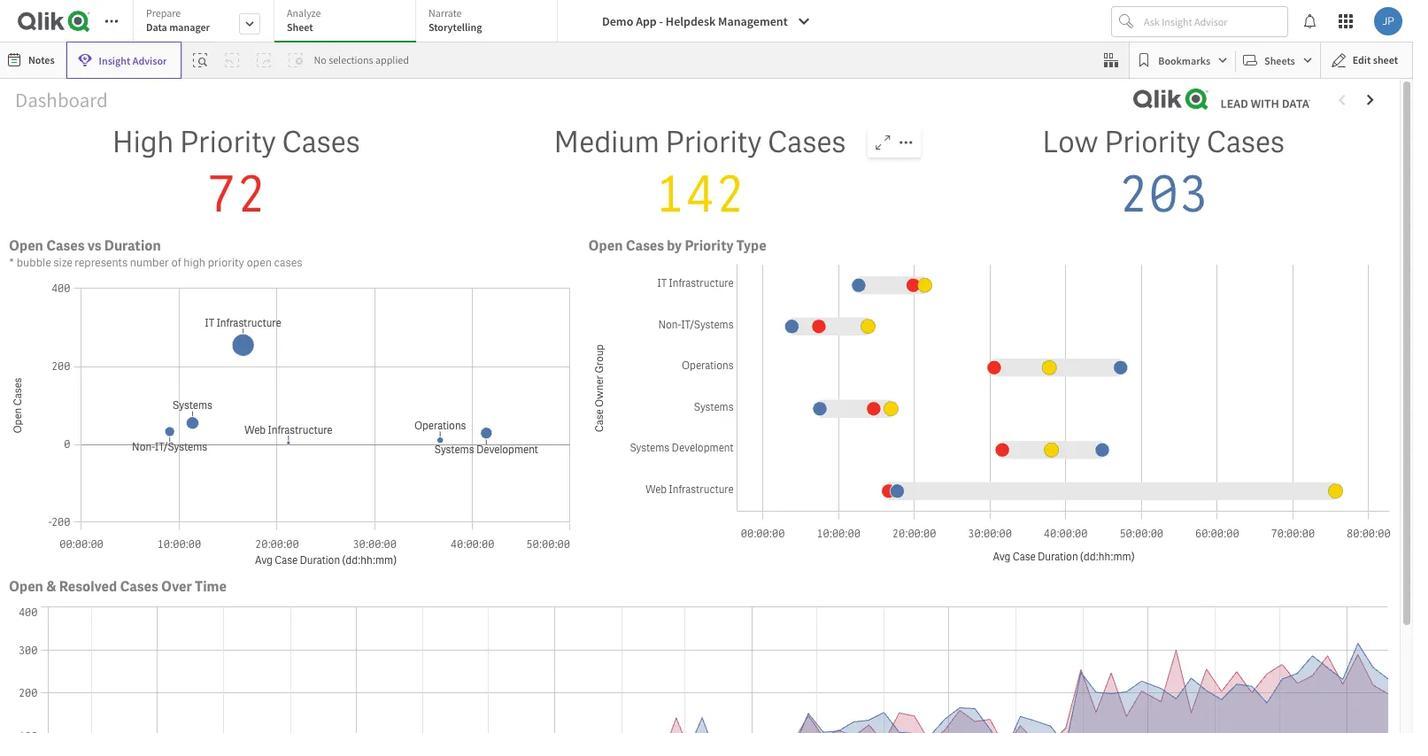 Task type: vqa. For each thing, say whether or not it's contained in the screenshot.
manager
yes



Task type: locate. For each thing, give the bounding box(es) containing it.
open inside the open cases vs duration * bubble size represents number of high priority open cases
[[9, 236, 43, 255]]

cases
[[274, 255, 303, 270]]

high
[[112, 123, 174, 161]]

open left by
[[588, 236, 623, 255]]

priority inside high priority cases 72
[[180, 123, 276, 161]]

open
[[9, 236, 43, 255], [588, 236, 623, 255], [9, 578, 43, 596]]

bookmarks
[[1158, 54, 1211, 67]]

priority
[[208, 255, 244, 270]]

cases inside medium priority cases 142
[[768, 123, 846, 161]]

tab list
[[133, 0, 564, 44]]

next sheet: performance image
[[1364, 93, 1378, 107]]

type
[[737, 236, 767, 255]]

prepare
[[146, 6, 181, 19]]

applied
[[375, 53, 409, 66]]

bookmarks button
[[1134, 46, 1232, 74]]

sheets
[[1265, 54, 1295, 67]]

priority
[[180, 123, 276, 161], [665, 123, 762, 161], [1104, 123, 1201, 161], [685, 236, 734, 255]]

storytelling
[[429, 20, 482, 34]]

narrate storytelling
[[429, 6, 482, 34]]

notes button
[[4, 46, 62, 74]]

sheet
[[1373, 53, 1398, 66]]

edit sheet button
[[1320, 42, 1413, 79]]

number
[[130, 255, 169, 270]]

manager
[[169, 20, 210, 34]]

data
[[146, 20, 167, 34]]

open for open cases vs duration * bubble size represents number of high priority open cases
[[9, 236, 43, 255]]

narrate
[[429, 6, 462, 19]]

edit
[[1353, 53, 1371, 66]]

prepare data manager
[[146, 6, 210, 34]]

vs
[[87, 236, 101, 255]]

priority inside low priority cases 203
[[1104, 123, 1201, 161]]

application
[[0, 0, 1413, 733]]

tab list containing prepare
[[133, 0, 564, 44]]

cases inside the open cases vs duration * bubble size represents number of high priority open cases
[[46, 236, 85, 255]]

duration
[[104, 236, 161, 255]]

by
[[667, 236, 682, 255]]

helpdesk
[[666, 13, 716, 29]]

cases
[[282, 123, 360, 161], [768, 123, 846, 161], [1207, 123, 1285, 161], [46, 236, 85, 255], [626, 236, 664, 255], [120, 578, 158, 596]]

priority inside medium priority cases 142
[[665, 123, 762, 161]]

bubble
[[17, 255, 51, 270]]

represents
[[75, 255, 128, 270]]

142
[[655, 161, 745, 227]]

priority for 203
[[1104, 123, 1201, 161]]

low priority cases 203
[[1042, 123, 1285, 227]]

insight advisor
[[99, 54, 167, 67]]

open left &
[[9, 578, 43, 596]]

no selections applied
[[314, 53, 409, 66]]

open left size
[[9, 236, 43, 255]]

open & resolved cases over time
[[9, 578, 227, 596]]

cases inside high priority cases 72
[[282, 123, 360, 161]]



Task type: describe. For each thing, give the bounding box(es) containing it.
advisor
[[133, 54, 167, 67]]

smart search image
[[193, 53, 208, 67]]

open for open & resolved cases over time
[[9, 578, 43, 596]]

management
[[718, 13, 788, 29]]

203
[[1119, 161, 1209, 227]]

sheets button
[[1240, 46, 1317, 74]]

sheet
[[287, 20, 313, 34]]

high priority cases 72
[[112, 123, 360, 227]]

priority for 142
[[665, 123, 762, 161]]

analyze
[[287, 6, 321, 19]]

james peterson image
[[1374, 7, 1403, 35]]

cases inside low priority cases 203
[[1207, 123, 1285, 161]]

open for open cases by priority type
[[588, 236, 623, 255]]

selections
[[329, 53, 373, 66]]

over
[[161, 578, 192, 596]]

selections tool image
[[1104, 53, 1119, 67]]

open
[[247, 255, 272, 270]]

72
[[206, 161, 266, 227]]

resolved
[[59, 578, 117, 596]]

application containing 72
[[0, 0, 1413, 733]]

open cases vs duration * bubble size represents number of high priority open cases
[[9, 236, 303, 270]]

demo app - helpdesk management
[[602, 13, 788, 29]]

time
[[195, 578, 227, 596]]

medium
[[554, 123, 660, 161]]

priority for 72
[[180, 123, 276, 161]]

notes
[[28, 53, 55, 66]]

&
[[46, 578, 56, 596]]

of
[[171, 255, 181, 270]]

size
[[53, 255, 72, 270]]

no
[[314, 53, 327, 66]]

demo
[[602, 13, 633, 29]]

low
[[1042, 123, 1098, 161]]

app
[[636, 13, 657, 29]]

-
[[659, 13, 663, 29]]

Ask Insight Advisor text field
[[1141, 7, 1288, 35]]

insight advisor button
[[66, 42, 182, 79]]

edit sheet
[[1353, 53, 1398, 66]]

medium priority cases 142
[[554, 123, 846, 227]]

high
[[184, 255, 206, 270]]

insight
[[99, 54, 130, 67]]

analyze sheet
[[287, 6, 321, 34]]

*
[[9, 255, 14, 270]]

open cases by priority type
[[588, 236, 767, 255]]

demo app - helpdesk management button
[[592, 7, 822, 35]]



